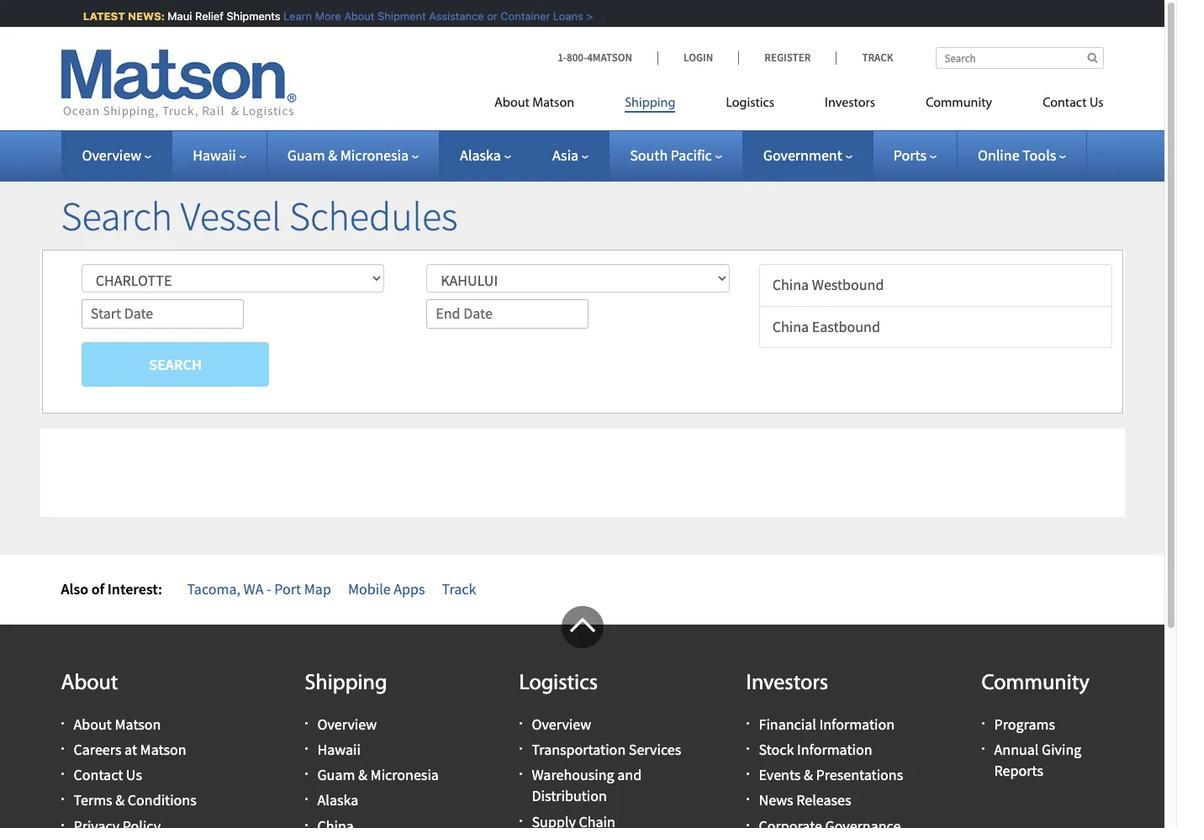 Task type: locate. For each thing, give the bounding box(es) containing it.
tacoma, wa - port map link
[[187, 580, 331, 599]]

0 vertical spatial china
[[773, 275, 809, 294]]

0 vertical spatial contact us link
[[1018, 88, 1104, 123]]

0 horizontal spatial shipping
[[305, 673, 387, 695]]

track link
[[837, 50, 894, 65], [442, 580, 477, 599]]

guam & micronesia link
[[287, 146, 419, 165], [318, 766, 439, 785]]

matson up at
[[115, 715, 161, 734]]

1-
[[558, 50, 567, 65]]

about matson link down 1-
[[495, 88, 600, 123]]

1 vertical spatial search
[[149, 355, 202, 374]]

about matson
[[495, 97, 575, 110]]

search button
[[81, 342, 270, 387]]

1 horizontal spatial shipping
[[625, 97, 676, 110]]

1 horizontal spatial contact
[[1043, 97, 1087, 110]]

china up china eastbound at the right top of the page
[[773, 275, 809, 294]]

about matson careers at matson contact us terms & conditions
[[74, 715, 197, 811]]

1 horizontal spatial hawaii link
[[318, 740, 361, 760]]

0 vertical spatial search
[[61, 191, 173, 241]]

about
[[338, 9, 369, 23], [495, 97, 530, 110], [61, 673, 118, 695], [74, 715, 112, 734]]

0 vertical spatial guam
[[287, 146, 325, 165]]

transportation services link
[[532, 740, 682, 760]]

shipping inside 'link'
[[625, 97, 676, 110]]

overview hawaii guam & micronesia alaska
[[318, 715, 439, 811]]

0 horizontal spatial alaska link
[[318, 791, 359, 811]]

information up stock information link at the right bottom
[[820, 715, 895, 734]]

about for about matson careers at matson contact us terms & conditions
[[74, 715, 112, 734]]

services
[[629, 740, 682, 760]]

investors up government link
[[825, 97, 876, 110]]

0 vertical spatial guam & micronesia link
[[287, 146, 419, 165]]

about for about matson
[[495, 97, 530, 110]]

track for the top the track link
[[863, 50, 894, 65]]

government
[[764, 146, 843, 165]]

china eastbound link
[[759, 306, 1113, 349]]

matson inside top menu navigation
[[533, 97, 575, 110]]

about matson link up careers at matson link
[[74, 715, 161, 734]]

0 vertical spatial contact
[[1043, 97, 1087, 110]]

us down search icon
[[1090, 97, 1104, 110]]

assistance
[[423, 9, 478, 23]]

contact us link down careers on the left
[[74, 766, 142, 785]]

logistics down register link
[[726, 97, 775, 110]]

guam
[[287, 146, 325, 165], [318, 766, 355, 785]]

track link up investors link
[[837, 50, 894, 65]]

online tools link
[[978, 146, 1067, 165]]

matson for about matson careers at matson contact us terms & conditions
[[115, 715, 161, 734]]

alaska
[[460, 146, 501, 165], [318, 791, 359, 811]]

Search search field
[[936, 47, 1104, 69]]

0 vertical spatial alaska link
[[460, 146, 511, 165]]

None search field
[[936, 47, 1104, 69]]

latest
[[77, 9, 119, 23]]

track for bottommost the track link
[[442, 580, 477, 599]]

programs
[[995, 715, 1056, 734]]

0 vertical spatial us
[[1090, 97, 1104, 110]]

search inside button
[[149, 355, 202, 374]]

0 horizontal spatial logistics
[[520, 673, 598, 695]]

overview inside overview hawaii guam & micronesia alaska
[[318, 715, 377, 734]]

matson right at
[[140, 740, 186, 760]]

mobile
[[348, 580, 391, 599]]

1 vertical spatial us
[[126, 766, 142, 785]]

top menu navigation
[[495, 88, 1104, 123]]

2 horizontal spatial overview link
[[532, 715, 592, 734]]

community up online
[[926, 97, 993, 110]]

latest news: maui relief shipments learn more about shipment assistance or container loans >
[[77, 9, 587, 23]]

about matson link for careers at matson link
[[74, 715, 161, 734]]

map
[[304, 580, 331, 599]]

0 horizontal spatial overview
[[82, 146, 141, 165]]

guam inside overview hawaii guam & micronesia alaska
[[318, 766, 355, 785]]

logistics
[[726, 97, 775, 110], [520, 673, 598, 695]]

1 vertical spatial matson
[[115, 715, 161, 734]]

0 horizontal spatial hawaii link
[[193, 146, 246, 165]]

2 horizontal spatial overview
[[532, 715, 592, 734]]

logistics down backtop image
[[520, 673, 598, 695]]

presentations
[[817, 766, 904, 785]]

overview for overview hawaii guam & micronesia alaska
[[318, 715, 377, 734]]

also of interest:
[[61, 580, 162, 599]]

contact up the tools
[[1043, 97, 1087, 110]]

ports link
[[894, 146, 937, 165]]

1 horizontal spatial logistics
[[726, 97, 775, 110]]

south
[[630, 146, 668, 165]]

1 vertical spatial alaska
[[318, 791, 359, 811]]

1 vertical spatial about matson link
[[74, 715, 161, 734]]

0 horizontal spatial about matson link
[[74, 715, 161, 734]]

0 vertical spatial micronesia
[[340, 146, 409, 165]]

1 vertical spatial community
[[982, 673, 1090, 695]]

hawaii
[[193, 146, 236, 165], [318, 740, 361, 760]]

loans
[[547, 9, 577, 23]]

0 vertical spatial logistics
[[726, 97, 775, 110]]

track right apps at the bottom of page
[[442, 580, 477, 599]]

1 vertical spatial china
[[773, 317, 809, 336]]

contact inside about matson careers at matson contact us terms & conditions
[[74, 766, 123, 785]]

china left eastbound
[[773, 317, 809, 336]]

1 vertical spatial alaska link
[[318, 791, 359, 811]]

0 horizontal spatial contact
[[74, 766, 123, 785]]

1 vertical spatial hawaii link
[[318, 740, 361, 760]]

0 vertical spatial track
[[863, 50, 894, 65]]

alaska inside overview hawaii guam & micronesia alaska
[[318, 791, 359, 811]]

1-800-4matson link
[[558, 50, 658, 65]]

warehousing and distribution link
[[532, 766, 642, 806]]

contact inside top menu navigation
[[1043, 97, 1087, 110]]

contact
[[1043, 97, 1087, 110], [74, 766, 123, 785]]

1 horizontal spatial track link
[[837, 50, 894, 65]]

micronesia
[[340, 146, 409, 165], [371, 766, 439, 785]]

us up terms & conditions 'link'
[[126, 766, 142, 785]]

1 horizontal spatial overview
[[318, 715, 377, 734]]

1 horizontal spatial hawaii
[[318, 740, 361, 760]]

or
[[481, 9, 492, 23]]

1 horizontal spatial about matson link
[[495, 88, 600, 123]]

financial
[[759, 715, 817, 734]]

footer
[[0, 606, 1165, 829]]

china westbound link
[[759, 264, 1113, 307]]

4matson
[[587, 50, 633, 65]]

transportation
[[532, 740, 626, 760]]

maui
[[161, 9, 186, 23]]

1 horizontal spatial us
[[1090, 97, 1104, 110]]

0 horizontal spatial track link
[[442, 580, 477, 599]]

search for search vessel schedules
[[61, 191, 173, 241]]

1 horizontal spatial alaska
[[460, 146, 501, 165]]

1 horizontal spatial contact us link
[[1018, 88, 1104, 123]]

contact down careers on the left
[[74, 766, 123, 785]]

eastbound
[[813, 317, 881, 336]]

westbound
[[813, 275, 885, 294]]

relief
[[189, 9, 217, 23]]

contact us link
[[1018, 88, 1104, 123], [74, 766, 142, 785]]

matson for about matson
[[533, 97, 575, 110]]

overview link for logistics
[[532, 715, 592, 734]]

about inside about matson link
[[495, 97, 530, 110]]

track link right apps at the bottom of page
[[442, 580, 477, 599]]

1 vertical spatial investors
[[747, 673, 829, 695]]

login
[[684, 50, 714, 65]]

1-800-4matson
[[558, 50, 633, 65]]

0 vertical spatial shipping
[[625, 97, 676, 110]]

1 vertical spatial track
[[442, 580, 477, 599]]

0 vertical spatial about matson link
[[495, 88, 600, 123]]

1 china from the top
[[773, 275, 809, 294]]

track up investors link
[[863, 50, 894, 65]]

1 vertical spatial hawaii
[[318, 740, 361, 760]]

about inside about matson careers at matson contact us terms & conditions
[[74, 715, 112, 734]]

0 vertical spatial community
[[926, 97, 993, 110]]

0 vertical spatial hawaii
[[193, 146, 236, 165]]

alaska link
[[460, 146, 511, 165], [318, 791, 359, 811]]

annual giving reports link
[[995, 740, 1082, 781]]

blue matson logo with ocean, shipping, truck, rail and logistics written beneath it. image
[[61, 50, 297, 119]]

news
[[759, 791, 794, 811]]

register
[[765, 50, 811, 65]]

events & presentations link
[[759, 766, 904, 785]]

overview inside overview transportation services warehousing and distribution
[[532, 715, 592, 734]]

financial information link
[[759, 715, 895, 734]]

information up events & presentations link
[[798, 740, 873, 760]]

overview for overview
[[82, 146, 141, 165]]

1 horizontal spatial alaska link
[[460, 146, 511, 165]]

0 horizontal spatial track
[[442, 580, 477, 599]]

2 china from the top
[[773, 317, 809, 336]]

1 vertical spatial contact us link
[[74, 766, 142, 785]]

investors up "financial"
[[747, 673, 829, 695]]

0 horizontal spatial alaska
[[318, 791, 359, 811]]

1 vertical spatial contact
[[74, 766, 123, 785]]

matson down 1-
[[533, 97, 575, 110]]

1 vertical spatial logistics
[[520, 673, 598, 695]]

0 vertical spatial hawaii link
[[193, 146, 246, 165]]

0 horizontal spatial us
[[126, 766, 142, 785]]

1 vertical spatial micronesia
[[371, 766, 439, 785]]

0 vertical spatial matson
[[533, 97, 575, 110]]

warehousing
[[532, 766, 615, 785]]

800-
[[567, 50, 587, 65]]

hawaii inside overview hawaii guam & micronesia alaska
[[318, 740, 361, 760]]

contact us
[[1043, 97, 1104, 110]]

contact us link up the tools
[[1018, 88, 1104, 123]]

alaska link for the guam & micronesia link for left overview 'link'
[[460, 146, 511, 165]]

&
[[328, 146, 337, 165], [358, 766, 368, 785], [804, 766, 813, 785], [115, 791, 125, 811]]

overview link
[[82, 146, 152, 165], [318, 715, 377, 734], [532, 715, 592, 734]]

0 vertical spatial investors
[[825, 97, 876, 110]]

south pacific link
[[630, 146, 723, 165]]

investors inside investors link
[[825, 97, 876, 110]]

us
[[1090, 97, 1104, 110], [126, 766, 142, 785]]

overview
[[82, 146, 141, 165], [318, 715, 377, 734], [532, 715, 592, 734]]

1 horizontal spatial overview link
[[318, 715, 377, 734]]

hawaii link
[[193, 146, 246, 165], [318, 740, 361, 760]]

about matson link for shipping 'link'
[[495, 88, 600, 123]]

asia link
[[553, 146, 589, 165]]

community up the programs in the right bottom of the page
[[982, 673, 1090, 695]]

search vessel schedules
[[61, 191, 458, 241]]

1 vertical spatial guam & micronesia link
[[318, 766, 439, 785]]

1 vertical spatial guam
[[318, 766, 355, 785]]

1 horizontal spatial track
[[863, 50, 894, 65]]

about matson link
[[495, 88, 600, 123], [74, 715, 161, 734]]

2 vertical spatial matson
[[140, 740, 186, 760]]

0 horizontal spatial contact us link
[[74, 766, 142, 785]]



Task type: vqa. For each thing, say whether or not it's contained in the screenshot.
Contact within the "About Matson Careers at Matson Contact Us Terms & Conditions"
yes



Task type: describe. For each thing, give the bounding box(es) containing it.
online
[[978, 146, 1020, 165]]

terms & conditions link
[[74, 791, 197, 811]]

overview for overview transportation services warehousing and distribution
[[532, 715, 592, 734]]

wa
[[244, 580, 264, 599]]

ports
[[894, 146, 927, 165]]

learn more about shipment assistance or container loans > link
[[277, 9, 587, 23]]

alaska link for the guam & micronesia link related to shipping's overview 'link'
[[318, 791, 359, 811]]

register link
[[739, 50, 837, 65]]

hawaii link for the guam & micronesia link for left overview 'link'
[[193, 146, 246, 165]]

overview link for shipping
[[318, 715, 377, 734]]

reports
[[995, 762, 1044, 781]]

china for china westbound
[[773, 275, 809, 294]]

south pacific
[[630, 146, 712, 165]]

Start date text field
[[81, 299, 244, 329]]

community inside 'link'
[[926, 97, 993, 110]]

mobile apps
[[348, 580, 425, 599]]

0 horizontal spatial hawaii
[[193, 146, 236, 165]]

0 vertical spatial information
[[820, 715, 895, 734]]

apps
[[394, 580, 425, 599]]

-
[[267, 580, 272, 599]]

careers
[[74, 740, 122, 760]]

0 horizontal spatial overview link
[[82, 146, 152, 165]]

asia
[[553, 146, 579, 165]]

us inside about matson careers at matson contact us terms & conditions
[[126, 766, 142, 785]]

china westbound
[[773, 275, 885, 294]]

login link
[[658, 50, 739, 65]]

tools
[[1023, 146, 1057, 165]]

backtop image
[[562, 606, 604, 648]]

guam & micronesia link for left overview 'link'
[[287, 146, 419, 165]]

conditions
[[128, 791, 197, 811]]

footer containing about
[[0, 606, 1165, 829]]

interest:
[[107, 580, 162, 599]]

& inside overview hawaii guam & micronesia alaska
[[358, 766, 368, 785]]

search for search
[[149, 355, 202, 374]]

vessel
[[181, 191, 281, 241]]

container
[[495, 9, 544, 23]]

china eastbound
[[773, 317, 881, 336]]

of
[[91, 580, 104, 599]]

schedules
[[289, 191, 458, 241]]

investors link
[[800, 88, 901, 123]]

distribution
[[532, 787, 607, 806]]

0 vertical spatial alaska
[[460, 146, 501, 165]]

>
[[580, 9, 587, 23]]

guam & micronesia link for shipping's overview 'link'
[[318, 766, 439, 785]]

programs annual giving reports
[[995, 715, 1082, 781]]

terms
[[74, 791, 112, 811]]

careers at matson link
[[74, 740, 186, 760]]

government link
[[764, 146, 853, 165]]

online tools
[[978, 146, 1057, 165]]

hawaii link for the guam & micronesia link related to shipping's overview 'link'
[[318, 740, 361, 760]]

search image
[[1088, 52, 1098, 63]]

micronesia inside overview hawaii guam & micronesia alaska
[[371, 766, 439, 785]]

events
[[759, 766, 801, 785]]

shipments
[[220, 9, 274, 23]]

financial information stock information events & presentations news releases
[[759, 715, 904, 811]]

& inside about matson careers at matson contact us terms & conditions
[[115, 791, 125, 811]]

programs link
[[995, 715, 1056, 734]]

about for about
[[61, 673, 118, 695]]

shipment
[[372, 9, 420, 23]]

and
[[618, 766, 642, 785]]

news releases link
[[759, 791, 852, 811]]

stock information link
[[759, 740, 873, 760]]

1 vertical spatial shipping
[[305, 673, 387, 695]]

1 vertical spatial track link
[[442, 580, 477, 599]]

guam & micronesia
[[287, 146, 409, 165]]

mobile apps link
[[348, 580, 425, 599]]

& inside financial information stock information events & presentations news releases
[[804, 766, 813, 785]]

china for china eastbound
[[773, 317, 809, 336]]

overview transportation services warehousing and distribution
[[532, 715, 682, 806]]

1 vertical spatial information
[[798, 740, 873, 760]]

pacific
[[671, 146, 712, 165]]

learn
[[277, 9, 306, 23]]

news:
[[122, 9, 159, 23]]

tacoma, wa - port map
[[187, 580, 331, 599]]

shipping link
[[600, 88, 701, 123]]

End date text field
[[427, 299, 589, 329]]

more
[[309, 9, 335, 23]]

community link
[[901, 88, 1018, 123]]

tacoma,
[[187, 580, 241, 599]]

at
[[125, 740, 137, 760]]

giving
[[1042, 740, 1082, 760]]

logistics link
[[701, 88, 800, 123]]

logistics inside "link"
[[726, 97, 775, 110]]

port
[[275, 580, 301, 599]]

annual
[[995, 740, 1039, 760]]

also
[[61, 580, 88, 599]]

releases
[[797, 791, 852, 811]]

0 vertical spatial track link
[[837, 50, 894, 65]]

us inside top menu navigation
[[1090, 97, 1104, 110]]



